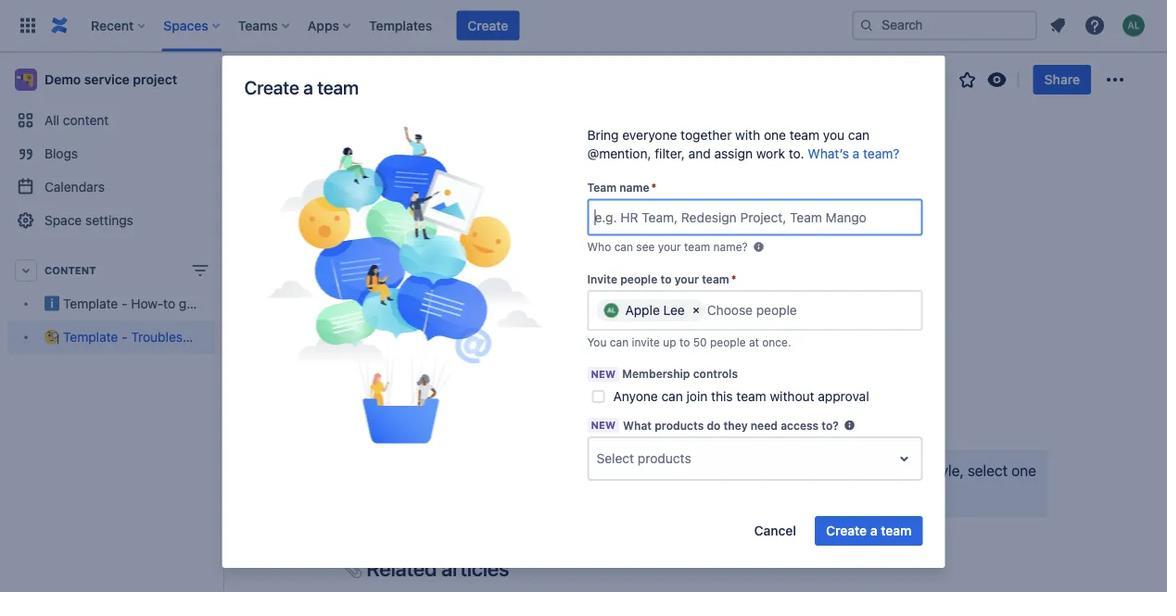 Task type: locate. For each thing, give the bounding box(es) containing it.
* down "name?"
[[731, 273, 737, 286]]

1 vertical spatial *
[[731, 273, 737, 286]]

what
[[623, 419, 652, 432]]

a down apps
[[303, 76, 313, 98]]

0 horizontal spatial the
[[398, 488, 419, 505]]

template - troubleshooting article link
[[7, 321, 269, 354]]

up
[[663, 336, 676, 349]]

to right up
[[680, 336, 690, 349]]

information
[[512, 462, 588, 480]]

- left how- at the left
[[122, 296, 127, 311]]

all content
[[45, 113, 109, 128]]

1 vertical spatial create a team
[[826, 523, 912, 539]]

to left guide
[[163, 296, 175, 311]]

1 vertical spatial new
[[591, 420, 616, 432]]

0 horizontal spatial troubleshooting
[[131, 330, 228, 345]]

0 vertical spatial new
[[591, 369, 616, 381]]

0 horizontal spatial article
[[232, 330, 269, 345]]

project up all content link
[[133, 72, 177, 87]]

with
[[735, 127, 760, 143]]

e.g. HR Team, Redesign Project, Team Mango field
[[589, 201, 921, 234]]

to down who can see your team name?
[[661, 273, 672, 286]]

2 horizontal spatial create
[[826, 523, 867, 539]]

0 vertical spatial in
[[592, 462, 603, 480]]

0 horizontal spatial in
[[476, 488, 488, 505]]

space settings
[[45, 213, 133, 228]]

0 horizontal spatial template - troubleshooting article
[[63, 330, 269, 345]]

one right select on the right of page
[[1012, 462, 1036, 480]]

project inside space element
[[133, 72, 177, 87]]

one up work
[[764, 127, 786, 143]]

team up to. at top
[[790, 127, 820, 143]]

1 horizontal spatial in
[[592, 462, 603, 480]]

0 vertical spatial one
[[764, 127, 786, 143]]

templates
[[369, 18, 432, 33]]

products down join
[[655, 419, 704, 432]]

template down template - how-to guide link
[[63, 330, 118, 345]]

* right name
[[651, 181, 657, 194]]

all content link
[[7, 104, 215, 137]]

0 horizontal spatial create a team
[[244, 76, 359, 98]]

1 project from the left
[[133, 72, 177, 87]]

service up all content link
[[84, 72, 130, 87]]

team up need
[[736, 389, 766, 404]]

to.
[[789, 146, 804, 161]]

0 vertical spatial to
[[661, 273, 672, 286]]

space element
[[0, 52, 269, 592]]

:seedling: image
[[344, 294, 362, 312]]

1 demo service project from the left
[[45, 72, 177, 87]]

invite
[[632, 336, 660, 349]]

banner
[[0, 0, 1167, 52]]

1 vertical spatial article
[[232, 330, 269, 345]]

@mention,
[[587, 146, 651, 161]]

1 horizontal spatial 1
[[562, 190, 567, 203]]

you can invite up to 50 people       at once.
[[587, 336, 791, 349]]

0 horizontal spatial people
[[621, 273, 658, 286]]

new down you
[[591, 369, 616, 381]]

0 vertical spatial create a team
[[244, 76, 359, 98]]

1 new from the top
[[591, 369, 616, 381]]

Choose people text field
[[707, 301, 821, 320]]

template - how-to guide link
[[7, 287, 215, 321]]

2 1 from the left
[[562, 190, 567, 203]]

0 horizontal spatial 1
[[469, 190, 475, 203]]

2023
[[427, 190, 454, 203]]

1 horizontal spatial the
[[492, 488, 513, 505]]

team
[[317, 76, 359, 98], [790, 127, 820, 143], [684, 241, 710, 254], [702, 273, 729, 286], [736, 389, 766, 404], [881, 523, 912, 539]]

can up what's a team?
[[848, 127, 870, 143]]

:seedling: image
[[344, 294, 362, 312]]

1 service from the left
[[84, 72, 130, 87]]

solution
[[362, 288, 443, 313]]

in
[[592, 462, 603, 480], [476, 488, 488, 505]]

1 horizontal spatial demo service project
[[261, 72, 389, 87]]

your for see
[[658, 241, 681, 254]]

1 horizontal spatial demo service project link
[[261, 70, 389, 89]]

1 vertical spatial products
[[638, 451, 691, 466]]

0 horizontal spatial *
[[651, 181, 657, 194]]

team down color
[[881, 523, 912, 539]]

your
[[658, 241, 681, 254], [675, 273, 699, 286]]

1
[[469, 190, 475, 203], [562, 190, 567, 203]]

2 demo from the left
[[261, 72, 297, 87]]

0 horizontal spatial to
[[163, 296, 175, 311]]

by
[[426, 172, 439, 185]]

access
[[781, 419, 819, 432]]

template
[[377, 119, 477, 149], [63, 296, 118, 311], [63, 330, 118, 345]]

all
[[45, 113, 59, 128]]

in down important
[[476, 488, 488, 505]]

demo service project link down apps popup button
[[261, 70, 389, 89]]

1 1 from the left
[[469, 190, 475, 203]]

min
[[478, 190, 497, 203]]

space
[[45, 213, 82, 228]]

1 inside 1 person viewed button
[[562, 190, 567, 203]]

apps
[[308, 18, 339, 33]]

your up clear icon
[[675, 273, 699, 286]]

team
[[587, 181, 617, 194]]

this inside new membership controls anyone can join this team without approval
[[711, 389, 733, 404]]

0 horizontal spatial service
[[84, 72, 130, 87]]

do
[[707, 419, 721, 432]]

a
[[303, 76, 313, 98], [853, 146, 860, 161], [607, 462, 615, 480], [870, 523, 878, 539]]

50
[[693, 336, 707, 349]]

team left "name?"
[[684, 241, 710, 254]]

a down color
[[870, 523, 878, 539]]

1 horizontal spatial demo
[[261, 72, 297, 87]]

the right of
[[398, 488, 419, 505]]

this right like in the right of the page
[[685, 462, 709, 480]]

related articles
[[362, 556, 509, 581]]

2 horizontal spatial to
[[680, 336, 690, 349]]

demo
[[45, 72, 81, 87], [261, 72, 297, 87]]

template down content
[[63, 296, 118, 311]]

1 vertical spatial -
[[122, 296, 127, 311]]

people left at
[[710, 336, 746, 349]]

1 vertical spatial people
[[710, 336, 746, 349]]

content
[[63, 113, 109, 128]]

create a team down color
[[826, 523, 912, 539]]

1 horizontal spatial people
[[710, 336, 746, 349]]

1 horizontal spatial to
[[661, 273, 672, 286]]

this down 'controls'
[[711, 389, 733, 404]]

1 vertical spatial to
[[163, 296, 175, 311]]

can
[[848, 127, 870, 143], [614, 241, 633, 254], [610, 336, 629, 349], [661, 389, 683, 404]]

0 vertical spatial troubleshooting
[[499, 119, 675, 149]]

2 service from the left
[[300, 72, 343, 87]]

2 vertical spatial create
[[826, 523, 867, 539]]

calendars
[[45, 179, 105, 195]]

2 vertical spatial -
[[122, 330, 127, 345]]

new inside new membership controls anyone can join this team without approval
[[591, 369, 616, 381]]

new for new
[[591, 420, 616, 432]]

name?
[[714, 241, 748, 254]]

2 new from the top
[[591, 420, 616, 432]]

1 vertical spatial your
[[675, 273, 699, 286]]

service down apps
[[300, 72, 343, 87]]

:paperclip: image
[[344, 561, 362, 580], [344, 561, 362, 580]]

products for select
[[638, 451, 691, 466]]

1 vertical spatial template
[[63, 296, 118, 311]]

project
[[133, 72, 177, 87], [347, 72, 389, 87]]

0 vertical spatial products
[[655, 419, 704, 432]]

menu.
[[517, 488, 558, 505]]

0 horizontal spatial project
[[133, 72, 177, 87]]

- down template - how-to guide link
[[122, 330, 127, 345]]

products
[[655, 419, 704, 432], [638, 451, 691, 466]]

to
[[661, 273, 672, 286], [163, 296, 175, 311], [680, 336, 690, 349]]

apple lee image
[[604, 303, 619, 318]]

what's a team?
[[808, 146, 900, 161]]

create a team button
[[815, 516, 923, 546]]

template - troubleshooting article up the team
[[377, 119, 747, 149]]

2 project from the left
[[347, 72, 389, 87]]

create a team image
[[266, 126, 544, 444]]

like
[[659, 462, 681, 480]]

template - troubleshooting article inside template - troubleshooting article link
[[63, 330, 269, 345]]

1 vertical spatial template - troubleshooting article
[[63, 330, 269, 345]]

1 demo from the left
[[45, 72, 81, 87]]

0 vertical spatial your
[[658, 241, 681, 254]]

work
[[756, 146, 785, 161]]

0 horizontal spatial one
[[764, 127, 786, 143]]

to?
[[822, 419, 839, 432]]

-
[[482, 119, 493, 149], [122, 296, 127, 311], [122, 330, 127, 345]]

assign
[[714, 146, 753, 161]]

1 horizontal spatial service
[[300, 72, 343, 87]]

search image
[[859, 18, 874, 33]]

confluence image
[[48, 14, 70, 37], [48, 14, 70, 37]]

name
[[620, 181, 649, 194]]

0 horizontal spatial demo service project
[[45, 72, 177, 87]]

highlight
[[381, 462, 440, 480]]

0 horizontal spatial create
[[244, 76, 299, 98]]

1 vertical spatial create
[[244, 76, 299, 98]]

1 horizontal spatial *
[[731, 273, 737, 286]]

the left menu.
[[492, 488, 513, 505]]

your right see
[[658, 241, 681, 254]]

1 left min
[[469, 190, 475, 203]]

0 horizontal spatial this
[[685, 462, 709, 480]]

template - troubleshooting article down how- at the left
[[63, 330, 269, 345]]

viewed
[[609, 190, 646, 203]]

apple
[[625, 303, 660, 318]]

tree
[[7, 287, 269, 354]]

2 vertical spatial to
[[680, 336, 690, 349]]

once.
[[762, 336, 791, 349]]

troubleshooting down guide
[[131, 330, 228, 345]]

person
[[570, 190, 606, 203]]

a left the panel
[[607, 462, 615, 480]]

1 horizontal spatial create a team
[[826, 523, 912, 539]]

in left the panel
[[592, 462, 603, 480]]

1 horizontal spatial one
[[1012, 462, 1036, 480]]

people up apple
[[621, 273, 658, 286]]

join
[[687, 389, 708, 404]]

project up :face_with_monocle: image
[[347, 72, 389, 87]]

1 horizontal spatial create
[[468, 18, 508, 33]]

star image
[[957, 69, 979, 91]]

approval
[[818, 389, 869, 404]]

1 horizontal spatial project
[[347, 72, 389, 87]]

0 vertical spatial create
[[468, 18, 508, 33]]

0 vertical spatial article
[[680, 119, 747, 149]]

1 for 1 person viewed
[[562, 190, 567, 203]]

0 horizontal spatial demo
[[45, 72, 81, 87]]

can left see
[[614, 241, 633, 254]]

:thinking: image
[[344, 230, 362, 249], [344, 230, 362, 249]]

global element
[[11, 0, 848, 51]]

create a team down apps
[[244, 76, 359, 98]]

clear image
[[689, 303, 703, 318]]

0 horizontal spatial demo service project link
[[7, 61, 215, 98]]

tree containing template - how-to guide
[[7, 287, 269, 354]]

demo service project up all content link
[[45, 72, 177, 87]]

demo service project down apps popup button
[[261, 72, 389, 87]]

1 horizontal spatial this
[[711, 389, 733, 404]]

1 vertical spatial troubleshooting
[[131, 330, 228, 345]]

template up by on the top of page
[[377, 119, 477, 149]]

how-
[[131, 296, 163, 311]]

space settings link
[[7, 204, 215, 237]]

templates link
[[363, 11, 438, 40]]

team inside create a team button
[[881, 523, 912, 539]]

color
[[874, 462, 907, 480]]

create
[[468, 18, 508, 33], [244, 76, 299, 98], [826, 523, 867, 539]]

can left join
[[661, 389, 683, 404]]

1 the from the left
[[398, 488, 419, 505]]

articles
[[441, 556, 509, 581]]

- up min
[[482, 119, 493, 149]]

new left what
[[591, 420, 616, 432]]

and
[[689, 146, 711, 161]]

demo service project link up all content link
[[7, 61, 215, 98]]

1 left person
[[562, 190, 567, 203]]

one inside highlight important information in a panel like this one. to edit this panel's color or style, select one of the options in the menu.
[[1012, 462, 1036, 480]]

troubleshooting up the team
[[499, 119, 675, 149]]

2 vertical spatial template
[[63, 330, 118, 345]]

this right edit
[[794, 462, 818, 480]]

products down what
[[638, 451, 691, 466]]

0 vertical spatial template - troubleshooting article
[[377, 119, 747, 149]]

1 vertical spatial one
[[1012, 462, 1036, 480]]



Task type: describe. For each thing, give the bounding box(es) containing it.
one.
[[713, 462, 742, 480]]

guide
[[179, 296, 212, 311]]

team name *
[[587, 181, 657, 194]]

can inside new membership controls anyone can join this team without approval
[[661, 389, 683, 404]]

template for template - how-to guide link
[[63, 296, 118, 311]]

spaces button
[[158, 11, 227, 40]]

team inside new membership controls anyone can join this team without approval
[[736, 389, 766, 404]]

can inside bring everyone together with one team you can @mention, filter, and assign work to.
[[848, 127, 870, 143]]

blogs
[[45, 146, 78, 161]]

content button
[[7, 254, 215, 287]]

team?
[[863, 146, 900, 161]]

apps button
[[302, 11, 358, 40]]

- for template - troubleshooting article link
[[122, 330, 127, 345]]

you
[[587, 336, 607, 349]]

one inside bring everyone together with one team you can @mention, filter, and assign work to.
[[764, 127, 786, 143]]

products for what
[[655, 419, 704, 432]]

:face_with_monocle: image
[[344, 121, 368, 145]]

controls
[[693, 368, 738, 381]]

2 the from the left
[[492, 488, 513, 505]]

select
[[597, 451, 634, 466]]

a left the team?
[[853, 146, 860, 161]]

you
[[823, 127, 845, 143]]

together
[[681, 127, 732, 143]]

invite people to your team *
[[587, 273, 737, 286]]

team up :face_with_monocle: image
[[317, 76, 359, 98]]

bring
[[587, 127, 619, 143]]

article inside space element
[[232, 330, 269, 345]]

select
[[968, 462, 1008, 480]]

panel
[[619, 462, 655, 480]]

open image
[[893, 448, 916, 470]]

1 person viewed button
[[543, 188, 646, 206]]

your for to
[[675, 273, 699, 286]]

1 person viewed
[[562, 190, 646, 203]]

at
[[749, 336, 759, 349]]

2 horizontal spatial this
[[794, 462, 818, 480]]

template - how-to guide
[[63, 296, 212, 311]]

style,
[[928, 462, 964, 480]]

0 vertical spatial *
[[651, 181, 657, 194]]

everyone
[[622, 127, 677, 143]]

problem
[[362, 224, 444, 249]]

invite
[[587, 273, 618, 286]]

troubleshooting inside space element
[[131, 330, 228, 345]]

create a team inside button
[[826, 523, 912, 539]]

owned
[[386, 172, 423, 185]]

Search field
[[852, 11, 1037, 40]]

1 horizontal spatial troubleshooting
[[499, 119, 675, 149]]

create link
[[456, 11, 520, 40]]

27,
[[408, 190, 423, 203]]

demo service project inside demo service project link
[[45, 72, 177, 87]]

highlight important information in a panel like this one. to edit this panel's color or style, select one of the options in the menu.
[[381, 462, 1040, 505]]

without
[[770, 389, 815, 404]]

anyone
[[613, 389, 658, 404]]

who can see your team name?
[[587, 241, 748, 254]]

options
[[423, 488, 473, 505]]

important
[[444, 462, 509, 480]]

who
[[587, 241, 611, 254]]

to
[[745, 462, 761, 480]]

your team name is visible to anyone in your organisation. it may be visible on work shared outside your organisation. image
[[752, 240, 766, 254]]

0 vertical spatial people
[[621, 273, 658, 286]]

demo inside space element
[[45, 72, 81, 87]]

panel's
[[822, 462, 870, 480]]

service inside space element
[[84, 72, 130, 87]]

need
[[751, 419, 778, 432]]

:face_with_monocle: image
[[344, 121, 368, 145]]

0 vertical spatial -
[[482, 119, 493, 149]]

banner containing spaces
[[0, 0, 1167, 52]]

oct
[[386, 190, 405, 203]]

a inside highlight important information in a panel like this one. to edit this panel's color or style, select one of the options in the menu.
[[607, 462, 615, 480]]

content
[[45, 265, 96, 277]]

team down "name?"
[[702, 273, 729, 286]]

apple lee
[[625, 303, 685, 318]]

create inside global element
[[468, 18, 508, 33]]

create a team element
[[245, 126, 564, 449]]

what products do they need access to?
[[623, 419, 839, 432]]

1 vertical spatial in
[[476, 488, 488, 505]]

calendars link
[[7, 171, 215, 204]]

1 min read
[[469, 190, 523, 203]]

1 for 1 min read
[[469, 190, 475, 203]]

1 horizontal spatial article
[[680, 119, 747, 149]]

2 demo service project from the left
[[261, 72, 389, 87]]

cancel
[[754, 523, 796, 539]]

of
[[381, 488, 394, 505]]

edit
[[765, 462, 790, 480]]

what's
[[808, 146, 849, 161]]

or
[[911, 462, 925, 480]]

to inside tree
[[163, 296, 175, 311]]

new for new membership controls anyone can join this team without approval
[[591, 369, 616, 381]]

0 vertical spatial template
[[377, 119, 477, 149]]

owned by
[[386, 172, 442, 185]]

lee
[[663, 303, 685, 318]]

bring everyone together with one team you can @mention, filter, and assign work to.
[[587, 127, 870, 161]]

tree inside space element
[[7, 287, 269, 354]]

team inside bring everyone together with one team you can @mention, filter, and assign work to.
[[790, 127, 820, 143]]

demo service project link inside space element
[[7, 61, 215, 98]]

they
[[724, 419, 748, 432]]

see
[[636, 241, 655, 254]]

blogs link
[[7, 137, 215, 171]]

settings
[[85, 213, 133, 228]]

create inside button
[[826, 523, 867, 539]]

membership
[[622, 368, 690, 381]]

oct 27, 2023
[[386, 190, 454, 203]]

can right you
[[610, 336, 629, 349]]

a inside button
[[870, 523, 878, 539]]

what's a team? link
[[808, 146, 900, 161]]

- for template - how-to guide link
[[122, 296, 127, 311]]

1 horizontal spatial template - troubleshooting article
[[377, 119, 747, 149]]

template for template - troubleshooting article link
[[63, 330, 118, 345]]

filter,
[[655, 146, 685, 161]]

cancel button
[[743, 516, 808, 546]]

read
[[500, 190, 523, 203]]

spaces
[[163, 18, 208, 33]]



Task type: vqa. For each thing, say whether or not it's contained in the screenshot.
the top completed
no



